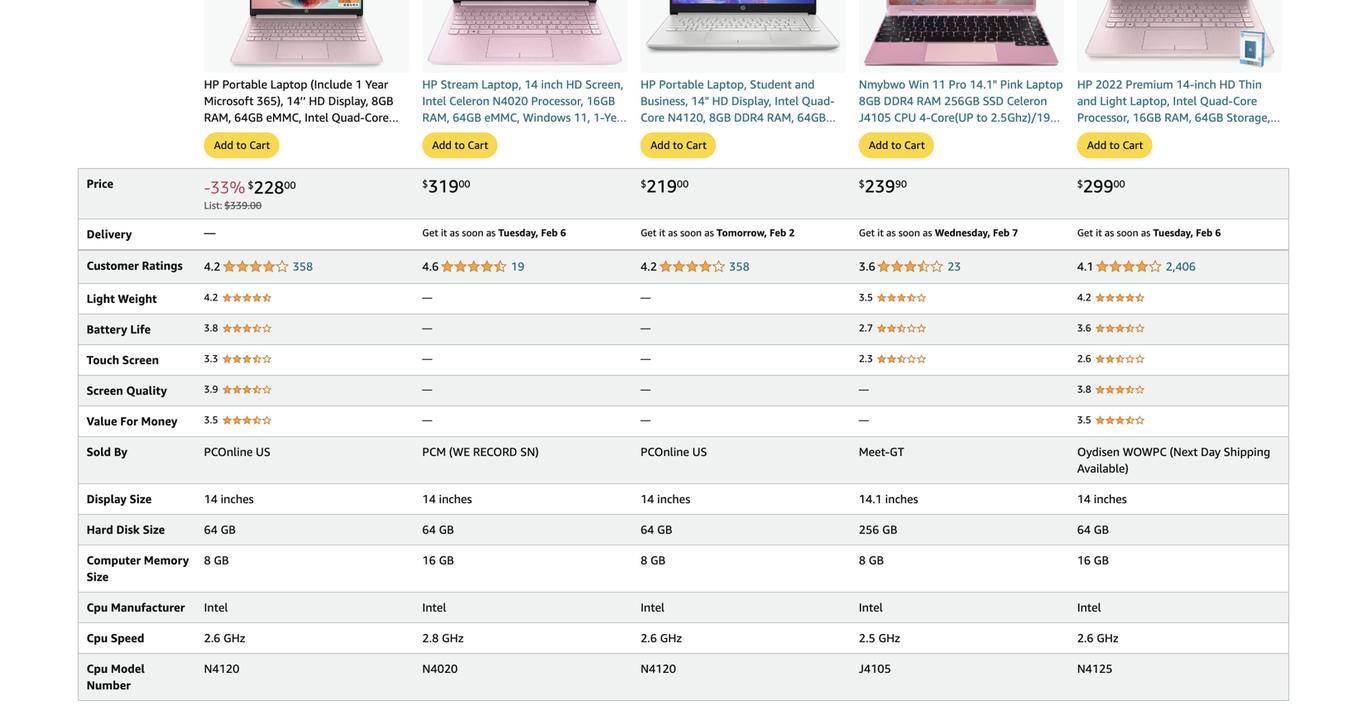 Task type: locate. For each thing, give the bounding box(es) containing it.
hp inside hp portable laptop (include 1 year microsoft 365), 14'' hd display, 8gb ram, 64gb emmc, intel quad-core n4120, student and business, webcam, hdmi, wi-fi, rj-45, windows 11 home, pink
[[204, 77, 219, 91]]

hp inside hp portable laptop, student and business, 14" hd display, intel quad- core n4120, 8gb ddr4 ram, 64gb emmc, 1 year office 365, webcam, rj- 45, hdmi, wi-fi, windows 11 home, silver
[[641, 77, 656, 91]]

14.1
[[859, 492, 883, 506]]

emmc, up silver at the left of page
[[641, 127, 676, 141]]

0 vertical spatial light
[[1100, 94, 1127, 108]]

3 add to cart from the left
[[651, 139, 707, 151]]

quad- inside hp portable laptop (include 1 year microsoft 365), 14'' hd display, 8gb ram, 64gb emmc, intel quad-core n4120, student and business, webcam, hdmi, wi-fi, rj-45, windows 11 home, pink
[[332, 110, 365, 124]]

1 add from the left
[[214, 139, 234, 151]]

soon down $ 299 00
[[1117, 227, 1139, 238]]

inch for 14-
[[1195, 77, 1217, 91]]

0 horizontal spatial 16 gb
[[422, 553, 454, 567]]

0 horizontal spatial 16
[[422, 553, 436, 567]]

1 horizontal spatial laptop
[[1027, 77, 1064, 91]]

1 feb from the left
[[541, 227, 558, 238]]

$ inside -33% $ 228 00
[[248, 179, 254, 191]]

and down 14''
[[290, 127, 310, 141]]

4 ram, from the left
[[1165, 110, 1192, 124]]

8gb inside hp portable laptop, student and business, 14" hd display, intel quad- core n4120, 8gb ddr4 ram, 64gb emmc, 1 year office 365, webcam, rj- 45, hdmi, wi-fi, windows 11 home, silver
[[709, 110, 731, 124]]

1 add to cart from the left
[[214, 139, 270, 151]]

thin down display/high-
[[960, 144, 984, 157]]

1 vertical spatial student
[[245, 127, 287, 141]]

add
[[214, 139, 234, 151], [432, 139, 452, 151], [651, 139, 670, 151], [869, 139, 889, 151], [1088, 139, 1107, 151]]

2 6 from the left
[[1216, 227, 1222, 238]]

365),
[[257, 94, 284, 108]]

1 horizontal spatial processor,
[[1078, 110, 1130, 124]]

cpu up number
[[87, 662, 108, 675]]

microsoft up $ 299 00
[[1104, 160, 1153, 174]]

to up computer
[[892, 139, 902, 151]]

display,
[[328, 94, 369, 108], [732, 94, 772, 108]]

299
[[1083, 175, 1114, 196]]

1 get it as soon as tuesday, feb 6 from the left
[[422, 227, 566, 238]]

00 inside $ 219 00
[[677, 178, 689, 190]]

1 vertical spatial 16gb
[[1133, 110, 1162, 124]]

hd right 14''
[[309, 94, 325, 108]]

0 horizontal spatial 1
[[356, 77, 362, 91]]

wi- down 14''
[[290, 144, 309, 157]]

1 365, from the left
[[457, 127, 480, 141]]

light down customer
[[87, 292, 115, 305]]

16 gb
[[422, 553, 454, 567], [1078, 553, 1109, 567]]

hp inside hp stream laptop, 14 inch hd screen, intel celeron n4020 processor, 16gb ram, 64gb emmc, windows 11, 1-year office 365, hdmi, wi-fi, usb-c, webcam, pink, pcm
[[422, 77, 438, 91]]

1 inside hp 2022 premium 14-inch hd thin and light laptop, intel quad-core processor, 16gb ram, 64gb storage, long battery life, webcam, bluetooth, hdmi, wi-fi, pink, windows 11 + 1 year microsoft 365
[[1252, 144, 1259, 157]]

portable inside hp portable laptop (include 1 year microsoft 365), 14'' hd display, 8gb ram, 64gb emmc, intel quad-core n4120, student and business, webcam, hdmi, wi-fi, rj-45, windows 11 home, pink
[[222, 77, 267, 91]]

inch inside hp stream laptop, 14 inch hd screen, intel celeron n4020 processor, 16gb ram, 64gb emmc, windows 11, 1-year office 365, hdmi, wi-fi, usb-c, webcam, pink, pcm
[[541, 77, 563, 91]]

celeron inside nmybwo win 11 pro 14.1" pink laptop 8gb ddr4 ram 256gb ssd celeron j4105 cpu 4-core(up to 2.5ghz)/1920 x 1080 ips fhd display/high- performance ultra-thin portable computer (8gb+256gb)
[[1007, 94, 1048, 108]]

3.5
[[859, 291, 873, 303], [204, 414, 218, 425], [1078, 414, 1092, 425]]

n4020 down hp stream laptop, 14 inch hd screen, intel celeron n4020 processor, 16gb ram, 64gb emmc, windows 11, 1-year office 365, hdmi, wi-fi, usb-c, webcam, pink, pcm image
[[493, 94, 528, 108]]

1 horizontal spatial us
[[693, 445, 707, 459]]

0 vertical spatial 3.8
[[204, 322, 218, 334]]

cart down 14"
[[686, 139, 707, 151]]

4 inches from the left
[[886, 492, 919, 506]]

add up 319
[[432, 139, 452, 151]]

screen quality
[[87, 384, 167, 397]]

2 hp from the left
[[422, 77, 438, 91]]

hdmi, left the usb-
[[483, 127, 515, 141]]

4 add to cart from the left
[[869, 139, 925, 151]]

00 inside the $ 319 00
[[459, 178, 471, 190]]

1 358 from the left
[[293, 259, 313, 273]]

celeron down stream
[[449, 94, 490, 108]]

2 vertical spatial cpu
[[87, 662, 108, 675]]

webcam, up the $ 319 00
[[422, 144, 471, 157]]

1 horizontal spatial portable
[[659, 77, 704, 91]]

0 horizontal spatial business,
[[313, 127, 361, 141]]

n4120, inside hp portable laptop (include 1 year microsoft 365), 14'' hd display, 8gb ram, 64gb emmc, intel quad-core n4120, student and business, webcam, hdmi, wi-fi, rj-45, windows 11 home, pink
[[204, 127, 242, 141]]

16gb inside hp 2022 premium 14-inch hd thin and light laptop, intel quad-core processor, 16gb ram, 64gb storage, long battery life, webcam, bluetooth, hdmi, wi-fi, pink, windows 11 + 1 year microsoft 365
[[1133, 110, 1162, 124]]

pink up 228 at the top of page
[[258, 160, 281, 174]]

emmc, inside hp portable laptop, student and business, 14" hd display, intel quad- core n4120, 8gb ddr4 ram, 64gb emmc, 1 year office 365, webcam, rj- 45, hdmi, wi-fi, windows 11 home, silver
[[641, 127, 676, 141]]

portable inside hp portable laptop, student and business, 14" hd display, intel quad- core n4120, 8gb ddr4 ram, 64gb emmc, 1 year office 365, webcam, rj- 45, hdmi, wi-fi, windows 11 home, silver
[[659, 77, 704, 91]]

and down 2022
[[1078, 94, 1097, 108]]

add to cart for fourth add to cart "submit" from right
[[432, 139, 489, 151]]

quad- inside hp portable laptop, student and business, 14" hd display, intel quad- core n4120, 8gb ddr4 ram, 64gb emmc, 1 year office 365, webcam, rj- 45, hdmi, wi-fi, windows 11 home, silver
[[802, 94, 835, 108]]

2.6
[[1078, 353, 1092, 364], [204, 631, 221, 645], [641, 631, 657, 645], [1078, 631, 1094, 645]]

2 horizontal spatial portable
[[987, 144, 1032, 157]]

inches
[[221, 492, 254, 506], [439, 492, 472, 506], [657, 492, 691, 506], [886, 492, 919, 506], [1094, 492, 1127, 506]]

intel inside hp portable laptop, student and business, 14" hd display, intel quad- core n4120, 8gb ddr4 ram, 64gb emmc, 1 year office 365, webcam, rj- 45, hdmi, wi-fi, windows 11 home, silver
[[775, 94, 799, 108]]

cart down "cpu"
[[905, 139, 925, 151]]

laptop
[[270, 77, 308, 91], [1027, 77, 1064, 91]]

hd inside hp portable laptop, student and business, 14" hd display, intel quad- core n4120, 8gb ddr4 ram, 64gb emmc, 1 year office 365, webcam, rj- 45, hdmi, wi-fi, windows 11 home, silver
[[712, 94, 729, 108]]

webcam, inside hp portable laptop, student and business, 14" hd display, intel quad- core n4120, 8gb ddr4 ram, 64gb emmc, 1 year office 365, webcam, rj- 45, hdmi, wi-fi, windows 11 home, silver
[[776, 127, 824, 141]]

2 inch from the left
[[1195, 77, 1217, 91]]

get it as soon as tomorrow, feb 2
[[641, 227, 795, 238]]

webcam, inside hp portable laptop (include 1 year microsoft 365), 14'' hd display, 8gb ram, 64gb emmc, intel quad-core n4120, student and business, webcam, hdmi, wi-fi, rj-45, windows 11 home, pink
[[204, 144, 252, 157]]

1 horizontal spatial microsoft
[[1104, 160, 1153, 174]]

2 cpu from the top
[[87, 631, 108, 645]]

win
[[909, 77, 929, 91]]

get down the "219"
[[641, 227, 657, 238]]

meet-gt
[[859, 445, 905, 459]]

1 hp from the left
[[204, 77, 219, 91]]

pink, down stream
[[474, 144, 499, 157]]

pink inside hp portable laptop (include 1 year microsoft 365), 14'' hd display, 8gb ram, 64gb emmc, intel quad-core n4120, student and business, webcam, hdmi, wi-fi, rj-45, windows 11 home, pink
[[258, 160, 281, 174]]

speed
[[111, 631, 144, 645]]

hp 2022 premium 14-inch hd thin and light laptop, intel quad-core processor, 16gb ram, 64gb storage, long battery life, webcam, bluetooth, hdmi, wi-fi, pink, windows 11 + 1 year microsoft 365 image
[[1080, 0, 1280, 73]]

2 add to cart from the left
[[432, 139, 489, 151]]

laptop, up 14"
[[707, 77, 747, 91]]

portable down display/high-
[[987, 144, 1032, 157]]

0 vertical spatial 16gb
[[587, 94, 616, 108]]

1 vertical spatial n4020
[[422, 662, 458, 675]]

emmc, for 14''
[[266, 110, 302, 124]]

screen
[[122, 353, 159, 367], [87, 384, 123, 397]]

ghz
[[224, 631, 245, 645], [442, 631, 464, 645], [660, 631, 682, 645], [879, 631, 901, 645], [1097, 631, 1119, 645]]

microsoft inside hp 2022 premium 14-inch hd thin and light laptop, intel quad-core processor, 16gb ram, 64gb storage, long battery life, webcam, bluetooth, hdmi, wi-fi, pink, windows 11 + 1 year microsoft 365
[[1104, 160, 1153, 174]]

1 vertical spatial n4120,
[[204, 127, 242, 141]]

1 soon from the left
[[462, 227, 484, 238]]

3 64gb from the left
[[798, 110, 826, 124]]

screen,
[[586, 77, 624, 91]]

$ inside $ 239 90
[[859, 178, 865, 190]]

1 vertical spatial 3.8
[[1078, 383, 1092, 395]]

1 horizontal spatial n4120,
[[668, 110, 706, 124]]

1 us from the left
[[256, 445, 271, 459]]

pink up ssd
[[1001, 77, 1023, 91]]

portable for microsoft
[[222, 77, 267, 91]]

get up 4.1 on the top right of page
[[1078, 227, 1094, 238]]

add to cart submit up computer
[[860, 133, 934, 157]]

hd left screen,
[[566, 77, 583, 91]]

screen down 'life'
[[122, 353, 159, 367]]

laptop, down premium
[[1131, 94, 1170, 108]]

0 vertical spatial pcm
[[502, 144, 526, 157]]

00 inside $ 299 00
[[1114, 178, 1126, 190]]

laptop, right stream
[[482, 77, 522, 91]]

emmc,
[[266, 110, 302, 124], [485, 110, 520, 124], [641, 127, 676, 141]]

0 horizontal spatial processor,
[[531, 94, 584, 108]]

webcam, right 'life,'
[[1174, 127, 1223, 141]]

(we
[[449, 445, 470, 459]]

1 horizontal spatial and
[[795, 77, 815, 91]]

quad-
[[802, 94, 835, 108], [1200, 94, 1234, 108], [332, 110, 365, 124]]

j4105 down 2.5 ghz
[[859, 662, 892, 675]]

get down 239
[[859, 227, 875, 238]]

0 horizontal spatial 365,
[[457, 127, 480, 141]]

365, inside hp stream laptop, 14 inch hd screen, intel celeron n4020 processor, 16gb ram, 64gb emmc, windows 11, 1-year office 365, hdmi, wi-fi, usb-c, webcam, pink, pcm
[[457, 127, 480, 141]]

3 add to cart submit from the left
[[642, 133, 715, 157]]

3 64 gb from the left
[[641, 523, 673, 536]]

it down 319
[[441, 227, 447, 238]]

2 2.6 ghz from the left
[[641, 631, 682, 645]]

3.5 up '2.7' on the top right of the page
[[859, 291, 873, 303]]

battery
[[1107, 127, 1146, 141], [87, 322, 127, 336]]

1 horizontal spatial 45,
[[641, 144, 657, 157]]

student down hp portable laptop, student and business, 14" hd display, intel quad-core n4120, 8gb ddr4 ram, 64gb emmc, 1 year office 365, webcam, rj-45, hdmi, wi-fi, windows 11 home, silver "image"
[[750, 77, 792, 91]]

0 vertical spatial j4105
[[859, 110, 892, 124]]

year inside hp portable laptop, student and business, 14" hd display, intel quad- core n4120, 8gb ddr4 ram, 64gb emmc, 1 year office 365, webcam, rj- 45, hdmi, wi-fi, windows 11 home, silver
[[689, 127, 712, 141]]

year right 11,
[[604, 110, 627, 124]]

1 inch from the left
[[541, 77, 563, 91]]

size
[[130, 492, 152, 506], [143, 523, 165, 536], [87, 570, 109, 584]]

windows inside hp portable laptop (include 1 year microsoft 365), 14'' hd display, 8gb ram, 64gb emmc, intel quad-core n4120, student and business, webcam, hdmi, wi-fi, rj-45, windows 11 home, pink
[[360, 144, 408, 157]]

0 horizontal spatial 3.8
[[204, 322, 218, 334]]

battery left 'life,'
[[1107, 127, 1146, 141]]

1 horizontal spatial pconline us
[[641, 445, 707, 459]]

student down 365),
[[245, 127, 287, 141]]

add to cart up computer
[[869, 139, 925, 151]]

year
[[365, 77, 388, 91], [604, 110, 627, 124], [689, 127, 712, 141], [1078, 160, 1101, 174]]

0 horizontal spatial 45,
[[340, 144, 357, 157]]

webcam, left x
[[776, 127, 824, 141]]

emmc, inside hp stream laptop, 14 inch hd screen, intel celeron n4020 processor, 16gb ram, 64gb emmc, windows 11, 1-year office 365, hdmi, wi-fi, usb-c, webcam, pink, pcm
[[485, 110, 520, 124]]

64gb inside hp portable laptop, student and business, 14" hd display, intel quad- core n4120, 8gb ddr4 ram, 64gb emmc, 1 year office 365, webcam, rj- 45, hdmi, wi-fi, windows 11 home, silver
[[798, 110, 826, 124]]

2.8 ghz
[[422, 631, 464, 645]]

wednesday,
[[935, 227, 991, 238]]

1 it from the left
[[441, 227, 447, 238]]

portable up 365),
[[222, 77, 267, 91]]

pink inside nmybwo win 11 pro 14.1" pink laptop 8gb ddr4 ram 256gb ssd celeron j4105 cpu 4-core(up to 2.5ghz)/1920 x 1080 ips fhd display/high- performance ultra-thin portable computer (8gb+256gb)
[[1001, 77, 1023, 91]]

0 vertical spatial and
[[795, 77, 815, 91]]

light weight
[[87, 292, 157, 305]]

1 horizontal spatial inch
[[1195, 77, 1217, 91]]

1
[[356, 77, 362, 91], [679, 127, 686, 141], [1252, 144, 1259, 157]]

11,
[[574, 110, 591, 124]]

size down computer
[[87, 570, 109, 584]]

1 horizontal spatial pink,
[[1146, 144, 1172, 157]]

hdmi, inside hp 2022 premium 14-inch hd thin and light laptop, intel quad-core processor, 16gb ram, 64gb storage, long battery life, webcam, bluetooth, hdmi, wi-fi, pink, windows 11 + 1 year microsoft 365
[[1078, 144, 1110, 157]]

n4125
[[1078, 662, 1113, 675]]

$ 319 00
[[422, 175, 471, 196]]

45, down (include
[[340, 144, 357, 157]]

0 vertical spatial n4120,
[[668, 110, 706, 124]]

pconline us
[[204, 445, 271, 459], [641, 445, 707, 459]]

$ 219 00
[[641, 175, 689, 196]]

2 j4105 from the top
[[859, 662, 892, 675]]

11 left +
[[1226, 144, 1239, 157]]

0 vertical spatial processor,
[[531, 94, 584, 108]]

1 2.6 ghz from the left
[[204, 631, 245, 645]]

1 horizontal spatial 16gb
[[1133, 110, 1162, 124]]

add to cart up $ 299 00
[[1088, 139, 1144, 151]]

cpu inside cpu model number
[[87, 662, 108, 675]]

16
[[422, 553, 436, 567], [1078, 553, 1091, 567]]

4-
[[920, 110, 931, 124]]

1 64 from the left
[[204, 523, 218, 536]]

get it as soon as tuesday, feb 6 up 19
[[422, 227, 566, 238]]

0 vertical spatial pink
[[1001, 77, 1023, 91]]

2 celeron from the left
[[1007, 94, 1048, 108]]

laptop up 2.5ghz)/1920
[[1027, 77, 1064, 91]]

1 up $ 219 00
[[679, 127, 686, 141]]

1 horizontal spatial 365,
[[750, 127, 773, 141]]

1 horizontal spatial 2.6 ghz
[[641, 631, 682, 645]]

0 vertical spatial business,
[[641, 94, 688, 108]]

quality
[[126, 384, 167, 397]]

cart up the $ 319 00
[[468, 139, 489, 151]]

celeron up 2.5ghz)/1920
[[1007, 94, 1048, 108]]

pconline
[[204, 445, 253, 459], [641, 445, 690, 459]]

inch down hp 2022 premium 14-inch hd thin and light laptop, intel quad-core processor, 16gb ram, 64gb storage, long battery life, webcam, bluetooth, hdmi, wi-fi, pink, windows 11 + 1 year microsoft 365 'image'
[[1195, 77, 1217, 91]]

2 get from the left
[[641, 227, 657, 238]]

0 horizontal spatial celeron
[[449, 94, 490, 108]]

hp stream laptop, 14 inch hd screen, intel celeron n4020 processor, 16gb ram, 64gb emmc, windows 11, 1-year office 365, hdmi, wi-fi, usb-c, webcam, pink, pcm
[[422, 77, 627, 157]]

it
[[441, 227, 447, 238], [659, 227, 666, 238], [878, 227, 884, 238], [1096, 227, 1103, 238]]

soon down "90"
[[899, 227, 921, 238]]

n4020 down the "2.8 ghz"
[[422, 662, 458, 675]]

tuesday, up 19
[[498, 227, 539, 238]]

rj- inside hp portable laptop, student and business, 14" hd display, intel quad- core n4120, 8gb ddr4 ram, 64gb emmc, 1 year office 365, webcam, rj- 45, hdmi, wi-fi, windows 11 home, silver
[[827, 127, 844, 141]]

2 horizontal spatial 2.6 ghz
[[1078, 631, 1119, 645]]

home, inside hp portable laptop, student and business, 14" hd display, intel quad- core n4120, 8gb ddr4 ram, 64gb emmc, 1 year office 365, webcam, rj- 45, hdmi, wi-fi, windows 11 home, silver
[[796, 144, 831, 157]]

2 inches from the left
[[439, 492, 472, 506]]

hp inside hp 2022 premium 14-inch hd thin and light laptop, intel quad-core processor, 16gb ram, 64gb storage, long battery life, webcam, bluetooth, hdmi, wi-fi, pink, windows 11 + 1 year microsoft 365
[[1078, 77, 1093, 91]]

8
[[204, 553, 211, 567], [641, 553, 648, 567], [859, 553, 866, 567]]

2 pink, from the left
[[1146, 144, 1172, 157]]

us
[[256, 445, 271, 459], [693, 445, 707, 459]]

screen down touch
[[87, 384, 123, 397]]

get it as soon as tuesday, feb 6 up '2,406'
[[1078, 227, 1222, 238]]

$ for 319
[[422, 178, 428, 190]]

3.6 up '2.7' on the top right of the page
[[859, 259, 876, 273]]

1 get from the left
[[422, 227, 438, 238]]

23
[[948, 259, 962, 273]]

14-
[[1177, 77, 1195, 91]]

0 vertical spatial battery
[[1107, 127, 1146, 141]]

1 horizontal spatial student
[[750, 77, 792, 91]]

$
[[422, 178, 428, 190], [641, 178, 647, 190], [859, 178, 865, 190], [1078, 178, 1083, 190], [248, 179, 254, 191]]

battery life
[[87, 322, 151, 336]]

1 64gb from the left
[[234, 110, 263, 124]]

to right long
[[1110, 139, 1120, 151]]

0 horizontal spatial n4120,
[[204, 127, 242, 141]]

display, down (include
[[328, 94, 369, 108]]

2 horizontal spatial and
[[1078, 94, 1097, 108]]

windows inside hp 2022 premium 14-inch hd thin and light laptop, intel quad-core processor, 16gb ram, 64gb storage, long battery life, webcam, bluetooth, hdmi, wi-fi, pink, windows 11 + 1 year microsoft 365
[[1175, 144, 1223, 157]]

3 ram, from the left
[[767, 110, 795, 124]]

64gb inside hp portable laptop (include 1 year microsoft 365), 14'' hd display, 8gb ram, 64gb emmc, intel quad-core n4120, student and business, webcam, hdmi, wi-fi, rj-45, windows 11 home, pink
[[234, 110, 263, 124]]

home,
[[796, 144, 831, 157], [221, 160, 255, 174]]

3 14 inches from the left
[[641, 492, 691, 506]]

1 right (include
[[356, 77, 362, 91]]

45, up silver at the left of page
[[641, 144, 657, 157]]

hdmi,
[[483, 127, 515, 141], [255, 144, 287, 157], [660, 144, 693, 157], [1078, 144, 1110, 157]]

business, left 14"
[[641, 94, 688, 108]]

inch up the usb-
[[541, 77, 563, 91]]

00 inside -33% $ 228 00
[[284, 179, 296, 191]]

add for second add to cart "submit" from the right
[[869, 139, 889, 151]]

n4120, down 14"
[[668, 110, 706, 124]]

11
[[932, 77, 946, 91], [780, 144, 793, 157], [1226, 144, 1239, 157], [204, 160, 218, 174]]

business, inside hp portable laptop (include 1 year microsoft 365), 14'' hd display, 8gb ram, 64gb emmc, intel quad-core n4120, student and business, webcam, hdmi, wi-fi, rj-45, windows 11 home, pink
[[313, 127, 361, 141]]

2.5
[[859, 631, 876, 645]]

hdmi, inside hp portable laptop, student and business, 14" hd display, intel quad- core n4120, 8gb ddr4 ram, 64gb emmc, 1 year office 365, webcam, rj- 45, hdmi, wi-fi, windows 11 home, silver
[[660, 144, 693, 157]]

microsoft left 365),
[[204, 94, 254, 108]]

2,406
[[1166, 259, 1196, 273]]

hd up storage,
[[1220, 77, 1236, 91]]

cpu for cpu model number
[[87, 662, 108, 675]]

wi- left the usb-
[[518, 127, 537, 141]]

add to cart for 5th add to cart "submit" from right
[[214, 139, 270, 151]]

and inside hp 2022 premium 14-inch hd thin and light laptop, intel quad-core processor, 16gb ram, 64gb storage, long battery life, webcam, bluetooth, hdmi, wi-fi, pink, windows 11 + 1 year microsoft 365
[[1078, 94, 1097, 108]]

1 horizontal spatial 8gb
[[709, 110, 731, 124]]

8 as from the left
[[1142, 227, 1151, 238]]

1 office from the left
[[422, 127, 454, 141]]

get
[[422, 227, 438, 238], [641, 227, 657, 238], [859, 227, 875, 238], [1078, 227, 1094, 238]]

0 horizontal spatial thin
[[960, 144, 984, 157]]

5 inches from the left
[[1094, 492, 1127, 506]]

hd
[[566, 77, 583, 91], [1220, 77, 1236, 91], [309, 94, 325, 108], [712, 94, 729, 108]]

3 8 gb from the left
[[859, 553, 884, 567]]

processor, up 11,
[[531, 94, 584, 108]]

$ down computer
[[859, 178, 865, 190]]

0 horizontal spatial ddr4
[[734, 110, 764, 124]]

0 horizontal spatial light
[[87, 292, 115, 305]]

wi-
[[518, 127, 537, 141], [290, 144, 309, 157], [696, 144, 714, 157], [1113, 144, 1131, 157]]

get up 4.6
[[422, 227, 438, 238]]

pcm (we record sn)
[[422, 445, 539, 459]]

weight
[[118, 292, 157, 305]]

1 vertical spatial ddr4
[[734, 110, 764, 124]]

add up 33%
[[214, 139, 234, 151]]

cart up 228 at the top of page
[[250, 139, 270, 151]]

2 64 gb from the left
[[422, 523, 454, 536]]

1 horizontal spatial light
[[1100, 94, 1127, 108]]

1 display, from the left
[[328, 94, 369, 108]]

emmc, left 11,
[[485, 110, 520, 124]]

0 horizontal spatial 3.6
[[859, 259, 876, 273]]

year up '299'
[[1078, 160, 1101, 174]]

3.6
[[859, 259, 876, 273], [1078, 322, 1092, 334]]

life
[[130, 322, 151, 336]]

0 horizontal spatial rj-
[[324, 144, 340, 157]]

get it as soon as tuesday, feb 6
[[422, 227, 566, 238], [1078, 227, 1222, 238]]

light
[[1100, 94, 1127, 108], [87, 292, 115, 305]]

3.8 up oydisen
[[1078, 383, 1092, 395]]

2 horizontal spatial 8
[[859, 553, 866, 567]]

2 vertical spatial and
[[290, 127, 310, 141]]

2 8 from the left
[[641, 553, 648, 567]]

365
[[1156, 160, 1177, 174]]

pcm
[[502, 144, 526, 157], [422, 445, 446, 459]]

0 horizontal spatial 2.6 ghz
[[204, 631, 245, 645]]

hdmi, up silver at the left of page
[[660, 144, 693, 157]]

1 vertical spatial battery
[[87, 322, 127, 336]]

1 vertical spatial 3.6
[[1078, 322, 1092, 334]]

1 inches from the left
[[221, 492, 254, 506]]

1 horizontal spatial pconline
[[641, 445, 690, 459]]

4.2
[[204, 259, 221, 273], [641, 259, 657, 273], [204, 291, 218, 303], [1078, 291, 1092, 303]]

1 vertical spatial processor,
[[1078, 110, 1130, 124]]

cpu for cpu manufacturer
[[87, 601, 108, 614]]

0 horizontal spatial inch
[[541, 77, 563, 91]]

0 vertical spatial n4020
[[493, 94, 528, 108]]

pink
[[1001, 77, 1023, 91], [258, 160, 281, 174]]

1 horizontal spatial pcm
[[502, 144, 526, 157]]

—
[[204, 226, 216, 239], [422, 291, 432, 303], [641, 291, 651, 303], [422, 322, 432, 334], [641, 322, 651, 334], [422, 353, 432, 364], [641, 353, 651, 364], [422, 383, 432, 395], [641, 383, 651, 395], [859, 383, 869, 395], [422, 414, 432, 425], [641, 414, 651, 425], [859, 414, 869, 425]]

0 horizontal spatial core
[[365, 110, 389, 124]]

0 horizontal spatial get it as soon as tuesday, feb 6
[[422, 227, 566, 238]]

hdmi, inside hp portable laptop (include 1 year microsoft 365), 14'' hd display, 8gb ram, 64gb emmc, intel quad-core n4120, student and business, webcam, hdmi, wi-fi, rj-45, windows 11 home, pink
[[255, 144, 287, 157]]

office inside hp portable laptop, student and business, 14" hd display, intel quad- core n4120, 8gb ddr4 ram, 64gb emmc, 1 year office 365, webcam, rj- 45, hdmi, wi-fi, windows 11 home, silver
[[715, 127, 747, 141]]

Add to Cart submit
[[205, 133, 278, 157], [423, 133, 497, 157], [642, 133, 715, 157], [860, 133, 934, 157], [1078, 133, 1152, 157]]

0 horizontal spatial and
[[290, 127, 310, 141]]

student inside hp portable laptop (include 1 year microsoft 365), 14'' hd display, 8gb ram, 64gb emmc, intel quad-core n4120, student and business, webcam, hdmi, wi-fi, rj-45, windows 11 home, pink
[[245, 127, 287, 141]]

rj- left x
[[827, 127, 844, 141]]

ratings
[[142, 259, 183, 272]]

33%
[[210, 177, 245, 197]]

3.5 down 3.9
[[204, 414, 218, 425]]

core inside hp 2022 premium 14-inch hd thin and light laptop, intel quad-core processor, 16gb ram, 64gb storage, long battery life, webcam, bluetooth, hdmi, wi-fi, pink, windows 11 + 1 year microsoft 365
[[1234, 94, 1258, 108]]

1 horizontal spatial 1
[[679, 127, 686, 141]]

0 horizontal spatial us
[[256, 445, 271, 459]]

hd inside hp stream laptop, 14 inch hd screen, intel celeron n4020 processor, 16gb ram, 64gb emmc, windows 11, 1-year office 365, hdmi, wi-fi, usb-c, webcam, pink, pcm
[[566, 77, 583, 91]]

2 vertical spatial size
[[87, 570, 109, 584]]

pcm inside hp stream laptop, 14 inch hd screen, intel celeron n4020 processor, 16gb ram, 64gb emmc, windows 11, 1-year office 365, hdmi, wi-fi, usb-c, webcam, pink, pcm
[[502, 144, 526, 157]]

64gb
[[234, 110, 263, 124], [453, 110, 482, 124], [798, 110, 826, 124], [1195, 110, 1224, 124]]

0 vertical spatial ddr4
[[884, 94, 914, 108]]

laptop,
[[482, 77, 522, 91], [707, 77, 747, 91], [1131, 94, 1170, 108]]

0 horizontal spatial 6
[[561, 227, 566, 238]]

light down 2022
[[1100, 94, 1127, 108]]

1 horizontal spatial display,
[[732, 94, 772, 108]]

size up disk
[[130, 492, 152, 506]]

n4020
[[493, 94, 528, 108], [422, 662, 458, 675]]

ips
[[898, 127, 915, 141]]

1 horizontal spatial rj-
[[827, 127, 844, 141]]

3.8 up 3.3
[[204, 322, 218, 334]]

1 horizontal spatial 16
[[1078, 553, 1091, 567]]

size right disk
[[143, 523, 165, 536]]

laptop, for display,
[[707, 77, 747, 91]]

00 for 299
[[1114, 178, 1126, 190]]

3 add from the left
[[651, 139, 670, 151]]

2 horizontal spatial emmc,
[[641, 127, 676, 141]]

0 horizontal spatial 16gb
[[587, 94, 616, 108]]

ram, inside hp 2022 premium 14-inch hd thin and light laptop, intel quad-core processor, 16gb ram, 64gb storage, long battery life, webcam, bluetooth, hdmi, wi-fi, pink, windows 11 + 1 year microsoft 365
[[1165, 110, 1192, 124]]

0 horizontal spatial pink,
[[474, 144, 499, 157]]

2 64 from the left
[[422, 523, 436, 536]]

it down '299'
[[1096, 227, 1103, 238]]

laptop, for celeron
[[482, 77, 522, 91]]

0 horizontal spatial quad-
[[332, 110, 365, 124]]

0 horizontal spatial home,
[[221, 160, 255, 174]]

4 ghz from the left
[[879, 631, 901, 645]]

business, down (include
[[313, 127, 361, 141]]

inch inside hp 2022 premium 14-inch hd thin and light laptop, intel quad-core processor, 16gb ram, 64gb storage, long battery life, webcam, bluetooth, hdmi, wi-fi, pink, windows 11 + 1 year microsoft 365
[[1195, 77, 1217, 91]]

1 horizontal spatial battery
[[1107, 127, 1146, 141]]

3 cpu from the top
[[87, 662, 108, 675]]

1 cpu from the top
[[87, 601, 108, 614]]

2 ghz from the left
[[442, 631, 464, 645]]

1 6 from the left
[[561, 227, 566, 238]]

rj- down (include
[[324, 144, 340, 157]]

wowpc
[[1123, 445, 1167, 459]]

customer ratings
[[87, 259, 183, 272]]

2 add from the left
[[432, 139, 452, 151]]

wi- inside hp stream laptop, 14 inch hd screen, intel celeron n4020 processor, 16gb ram, 64gb emmc, windows 11, 1-year office 365, hdmi, wi-fi, usb-c, webcam, pink, pcm
[[518, 127, 537, 141]]

processor, up long
[[1078, 110, 1130, 124]]

4 add to cart submit from the left
[[860, 133, 934, 157]]

emmc, inside hp portable laptop (include 1 year microsoft 365), 14'' hd display, 8gb ram, 64gb emmc, intel quad-core n4120, student and business, webcam, hdmi, wi-fi, rj-45, windows 11 home, pink
[[266, 110, 302, 124]]

1 horizontal spatial core
[[641, 110, 665, 124]]

11 inside hp portable laptop, student and business, 14" hd display, intel quad- core n4120, 8gb ddr4 ram, 64gb emmc, 1 year office 365, webcam, rj- 45, hdmi, wi-fi, windows 11 home, silver
[[780, 144, 793, 157]]

laptop, inside hp 2022 premium 14-inch hd thin and light laptop, intel quad-core processor, 16gb ram, 64gb storage, long battery life, webcam, bluetooth, hdmi, wi-fi, pink, windows 11 + 1 year microsoft 365
[[1131, 94, 1170, 108]]

5 add to cart from the left
[[1088, 139, 1144, 151]]

0 horizontal spatial pink
[[258, 160, 281, 174]]

0 horizontal spatial microsoft
[[204, 94, 254, 108]]

1 45, from the left
[[340, 144, 357, 157]]

size for memory
[[87, 570, 109, 584]]

0 horizontal spatial 8
[[204, 553, 211, 567]]

1 laptop from the left
[[270, 77, 308, 91]]

2 45, from the left
[[641, 144, 657, 157]]

1 add to cart submit from the left
[[205, 133, 278, 157]]

$ inside the $ 319 00
[[422, 178, 428, 190]]

celeron inside hp stream laptop, 14 inch hd screen, intel celeron n4020 processor, 16gb ram, 64gb emmc, windows 11, 1-year office 365, hdmi, wi-fi, usb-c, webcam, pink, pcm
[[449, 94, 490, 108]]

-33% $ 228 00
[[204, 177, 296, 197]]

display, right 14"
[[732, 94, 772, 108]]

11 up -
[[204, 160, 218, 174]]

0 vertical spatial thin
[[1239, 77, 1263, 91]]

3.5 up oydisen
[[1078, 414, 1092, 425]]

and
[[795, 77, 815, 91], [1078, 94, 1097, 108], [290, 127, 310, 141]]

windows inside hp stream laptop, 14 inch hd screen, intel celeron n4020 processor, 16gb ram, 64gb emmc, windows 11, 1-year office 365, hdmi, wi-fi, usb-c, webcam, pink, pcm
[[523, 110, 571, 124]]

laptop, inside hp stream laptop, 14 inch hd screen, intel celeron n4020 processor, 16gb ram, 64gb emmc, windows 11, 1-year office 365, hdmi, wi-fi, usb-c, webcam, pink, pcm
[[482, 77, 522, 91]]

3.6 down 4.1 on the top right of page
[[1078, 322, 1092, 334]]

1 16 gb from the left
[[422, 553, 454, 567]]

0 horizontal spatial emmc,
[[266, 110, 302, 124]]

4 it from the left
[[1096, 227, 1103, 238]]

webcam, up 33%
[[204, 144, 252, 157]]

j4105
[[859, 110, 892, 124], [859, 662, 892, 675]]

1 horizontal spatial 358
[[730, 259, 750, 273]]

8gb inside nmybwo win 11 pro 14.1" pink laptop 8gb ddr4 ram 256gb ssd celeron j4105 cpu 4-core(up to 2.5ghz)/1920 x 1080 ips fhd display/high- performance ultra-thin portable computer (8gb+256gb)
[[859, 94, 881, 108]]

4.6
[[422, 259, 439, 273]]

1 horizontal spatial 3.6
[[1078, 322, 1092, 334]]

it down the "219"
[[659, 227, 666, 238]]

1 8 from the left
[[204, 553, 211, 567]]

4 64 gb from the left
[[1078, 523, 1109, 536]]

4 get from the left
[[1078, 227, 1094, 238]]

1 pconline from the left
[[204, 445, 253, 459]]

1 vertical spatial business,
[[313, 127, 361, 141]]

3 64 from the left
[[641, 523, 654, 536]]

portable for 14"
[[659, 77, 704, 91]]

1 ram, from the left
[[204, 110, 231, 124]]

0 horizontal spatial portable
[[222, 77, 267, 91]]

to
[[977, 110, 988, 124], [236, 139, 247, 151], [455, 139, 465, 151], [673, 139, 683, 151], [892, 139, 902, 151], [1110, 139, 1120, 151]]

2.3
[[859, 353, 873, 364]]

display, inside hp portable laptop, student and business, 14" hd display, intel quad- core n4120, 8gb ddr4 ram, 64gb emmc, 1 year office 365, webcam, rj- 45, hdmi, wi-fi, windows 11 home, silver
[[732, 94, 772, 108]]

2 laptop from the left
[[1027, 77, 1064, 91]]

4 add from the left
[[869, 139, 889, 151]]

add right x
[[869, 139, 889, 151]]

oydisen wowpc (next day shipping available)
[[1078, 445, 1271, 475]]

windows
[[523, 110, 571, 124], [360, 144, 408, 157], [729, 144, 777, 157], [1175, 144, 1223, 157]]

4 64gb from the left
[[1195, 110, 1224, 124]]

hard disk size
[[87, 523, 165, 536]]

1 horizontal spatial celeron
[[1007, 94, 1048, 108]]

1 horizontal spatial office
[[715, 127, 747, 141]]

and inside hp portable laptop, student and business, 14" hd display, intel quad- core n4120, 8gb ddr4 ram, 64gb emmc, 1 year office 365, webcam, rj- 45, hdmi, wi-fi, windows 11 home, silver
[[795, 77, 815, 91]]

1 vertical spatial and
[[1078, 94, 1097, 108]]



Task type: vqa. For each thing, say whether or not it's contained in the screenshot.
SOON
yes



Task type: describe. For each thing, give the bounding box(es) containing it.
hp for hp portable laptop (include 1 year microsoft 365), 14'' hd display, 8gb ram, 64gb emmc, intel quad-core n4120, student and business, webcam, hdmi, wi-fi, rj-45, windows 11 home, pink
[[204, 77, 219, 91]]

thin inside nmybwo win 11 pro 14.1" pink laptop 8gb ddr4 ram 256gb ssd celeron j4105 cpu 4-core(up to 2.5ghz)/1920 x 1080 ips fhd display/high- performance ultra-thin portable computer (8gb+256gb)
[[960, 144, 984, 157]]

business, inside hp portable laptop, student and business, 14" hd display, intel quad- core n4120, 8gb ddr4 ram, 64gb emmc, 1 year office 365, webcam, rj- 45, hdmi, wi-fi, windows 11 home, silver
[[641, 94, 688, 108]]

ddr4 inside hp portable laptop, student and business, 14" hd display, intel quad- core n4120, 8gb ddr4 ram, 64gb emmc, 1 year office 365, webcam, rj- 45, hdmi, wi-fi, windows 11 home, silver
[[734, 110, 764, 124]]

3 2.6 ghz from the left
[[1078, 631, 1119, 645]]

1 vertical spatial screen
[[87, 384, 123, 397]]

pink, inside hp 2022 premium 14-inch hd thin and light laptop, intel quad-core processor, 16gb ram, 64gb storage, long battery life, webcam, bluetooth, hdmi, wi-fi, pink, windows 11 + 1 year microsoft 365
[[1146, 144, 1172, 157]]

intel inside hp 2022 premium 14-inch hd thin and light laptop, intel quad-core processor, 16gb ram, 64gb storage, long battery life, webcam, bluetooth, hdmi, wi-fi, pink, windows 11 + 1 year microsoft 365
[[1173, 94, 1197, 108]]

ddr4 inside nmybwo win 11 pro 14.1" pink laptop 8gb ddr4 ram 256gb ssd celeron j4105 cpu 4-core(up to 2.5ghz)/1920 x 1080 ips fhd display/high- performance ultra-thin portable computer (8gb+256gb)
[[884, 94, 914, 108]]

to up -33% $ 228 00
[[236, 139, 247, 151]]

1 ghz from the left
[[224, 631, 245, 645]]

2 horizontal spatial 3.5
[[1078, 414, 1092, 425]]

0 vertical spatial screen
[[122, 353, 159, 367]]

c,
[[578, 127, 588, 141]]

hd inside hp portable laptop (include 1 year microsoft 365), 14'' hd display, 8gb ram, 64gb emmc, intel quad-core n4120, student and business, webcam, hdmi, wi-fi, rj-45, windows 11 home, pink
[[309, 94, 325, 108]]

3 8 from the left
[[859, 553, 866, 567]]

7 as from the left
[[1105, 227, 1115, 238]]

year inside hp 2022 premium 14-inch hd thin and light laptop, intel quad-core processor, 16gb ram, 64gb storage, long battery life, webcam, bluetooth, hdmi, wi-fi, pink, windows 11 + 1 year microsoft 365
[[1078, 160, 1101, 174]]

usb-
[[552, 127, 578, 141]]

1 vertical spatial pcm
[[422, 445, 446, 459]]

14 inside hp stream laptop, 14 inch hd screen, intel celeron n4020 processor, 16gb ram, 64gb emmc, windows 11, 1-year office 365, hdmi, wi-fi, usb-c, webcam, pink, pcm
[[525, 77, 538, 91]]

45, inside hp portable laptop, student and business, 14" hd display, intel quad- core n4120, 8gb ddr4 ram, 64gb emmc, 1 year office 365, webcam, rj- 45, hdmi, wi-fi, windows 11 home, silver
[[641, 144, 657, 157]]

14''
[[287, 94, 306, 108]]

core inside hp portable laptop (include 1 year microsoft 365), 14'' hd display, 8gb ram, 64gb emmc, intel quad-core n4120, student and business, webcam, hdmi, wi-fi, rj-45, windows 11 home, pink
[[365, 110, 389, 124]]

shipping
[[1224, 445, 1271, 459]]

webcam, inside hp stream laptop, 14 inch hd screen, intel celeron n4020 processor, 16gb ram, 64gb emmc, windows 11, 1-year office 365, hdmi, wi-fi, usb-c, webcam, pink, pcm
[[422, 144, 471, 157]]

add for first add to cart "submit" from the right
[[1088, 139, 1107, 151]]

touch screen
[[87, 353, 159, 367]]

portable inside nmybwo win 11 pro 14.1" pink laptop 8gb ddr4 ram 256gb ssd celeron j4105 cpu 4-core(up to 2.5ghz)/1920 x 1080 ips fhd display/high- performance ultra-thin portable computer (8gb+256gb)
[[987, 144, 1032, 157]]

4.2 right ratings
[[204, 259, 221, 273]]

gt
[[890, 445, 905, 459]]

$ for 299
[[1078, 178, 1083, 190]]

4.2 down get it as soon as tomorrow, feb 2
[[641, 259, 657, 273]]

3 inches from the left
[[657, 492, 691, 506]]

computer memory size
[[87, 553, 189, 584]]

0 horizontal spatial n4020
[[422, 662, 458, 675]]

pro
[[949, 77, 967, 91]]

0 horizontal spatial battery
[[87, 322, 127, 336]]

2 it from the left
[[659, 227, 666, 238]]

core(up
[[931, 110, 974, 124]]

11 inside hp 2022 premium 14-inch hd thin and light laptop, intel quad-core processor, 16gb ram, 64gb storage, long battery life, webcam, bluetooth, hdmi, wi-fi, pink, windows 11 + 1 year microsoft 365
[[1226, 144, 1239, 157]]

add to cart for 3rd add to cart "submit" from right
[[651, 139, 707, 151]]

to up $ 219 00
[[673, 139, 683, 151]]

1 n4120 from the left
[[204, 662, 240, 675]]

get it as soon as wednesday, feb 7
[[859, 227, 1019, 238]]

battery inside hp 2022 premium 14-inch hd thin and light laptop, intel quad-core processor, 16gb ram, 64gb storage, long battery life, webcam, bluetooth, hdmi, wi-fi, pink, windows 11 + 1 year microsoft 365
[[1107, 127, 1146, 141]]

storage,
[[1227, 110, 1271, 124]]

size for disk
[[143, 523, 165, 536]]

processor, inside hp stream laptop, 14 inch hd screen, intel celeron n4020 processor, 16gb ram, 64gb emmc, windows 11, 1-year office 365, hdmi, wi-fi, usb-c, webcam, pink, pcm
[[531, 94, 584, 108]]

2 add to cart submit from the left
[[423, 133, 497, 157]]

intel inside hp portable laptop (include 1 year microsoft 365), 14'' hd display, 8gb ram, 64gb emmc, intel quad-core n4120, student and business, webcam, hdmi, wi-fi, rj-45, windows 11 home, pink
[[305, 110, 329, 124]]

1 64 gb from the left
[[204, 523, 236, 536]]

+
[[1242, 144, 1249, 157]]

j4105 inside nmybwo win 11 pro 14.1" pink laptop 8gb ddr4 ram 256gb ssd celeron j4105 cpu 4-core(up to 2.5ghz)/1920 x 1080 ips fhd display/high- performance ultra-thin portable computer (8gb+256gb)
[[859, 110, 892, 124]]

thin inside hp 2022 premium 14-inch hd thin and light laptop, intel quad-core processor, 16gb ram, 64gb storage, long battery life, webcam, bluetooth, hdmi, wi-fi, pink, windows 11 + 1 year microsoft 365
[[1239, 77, 1263, 91]]

1 inside hp portable laptop, student and business, 14" hd display, intel quad- core n4120, 8gb ddr4 ram, 64gb emmc, 1 year office 365, webcam, rj- 45, hdmi, wi-fi, windows 11 home, silver
[[679, 127, 686, 141]]

8gb inside hp portable laptop (include 1 year microsoft 365), 14'' hd display, 8gb ram, 64gb emmc, intel quad-core n4120, student and business, webcam, hdmi, wi-fi, rj-45, windows 11 home, pink
[[372, 94, 394, 108]]

hp portable laptop (include 1 year microsoft 365), 14'' hd display, 8gb ram, 64gb emmc, intel quad-core n4120, student and business, webcam, hdmi, wi-fi, rj-45, windows 11 home, pink
[[204, 77, 408, 174]]

premium
[[1126, 77, 1174, 91]]

2 tuesday, from the left
[[1154, 227, 1194, 238]]

$ 299 00
[[1078, 175, 1126, 196]]

2.5ghz)/1920
[[991, 110, 1064, 124]]

for
[[120, 414, 138, 428]]

oydisen
[[1078, 445, 1120, 459]]

2 8 gb from the left
[[641, 553, 666, 567]]

3 get from the left
[[859, 227, 875, 238]]

sold
[[87, 445, 111, 459]]

1 as from the left
[[450, 227, 459, 238]]

219
[[647, 175, 677, 196]]

microsoft inside hp portable laptop (include 1 year microsoft 365), 14'' hd display, 8gb ram, 64gb emmc, intel quad-core n4120, student and business, webcam, hdmi, wi-fi, rj-45, windows 11 home, pink
[[204, 94, 254, 108]]

display size
[[87, 492, 152, 506]]

3 as from the left
[[668, 227, 678, 238]]

(next
[[1170, 445, 1198, 459]]

wi- inside hp portable laptop, student and business, 14" hd display, intel quad- core n4120, 8gb ddr4 ram, 64gb emmc, 1 year office 365, webcam, rj- 45, hdmi, wi-fi, windows 11 home, silver
[[696, 144, 714, 157]]

4 soon from the left
[[1117, 227, 1139, 238]]

4 14 inches from the left
[[1078, 492, 1127, 506]]

cpu for cpu speed
[[87, 631, 108, 645]]

manufacturer
[[111, 601, 185, 614]]

11 inside hp portable laptop (include 1 year microsoft 365), 14'' hd display, 8gb ram, 64gb emmc, intel quad-core n4120, student and business, webcam, hdmi, wi-fi, rj-45, windows 11 home, pink
[[204, 160, 218, 174]]

x
[[859, 127, 865, 141]]

windows inside hp portable laptop, student and business, 14" hd display, intel quad- core n4120, 8gb ddr4 ram, 64gb emmc, 1 year office 365, webcam, rj- 45, hdmi, wi-fi, windows 11 home, silver
[[729, 144, 777, 157]]

1 pconline us from the left
[[204, 445, 271, 459]]

2 16 gb from the left
[[1078, 553, 1109, 567]]

1 vertical spatial light
[[87, 292, 115, 305]]

home, for hdmi,
[[221, 160, 255, 174]]

6 as from the left
[[923, 227, 933, 238]]

by
[[114, 445, 127, 459]]

fi, inside hp stream laptop, 14 inch hd screen, intel celeron n4020 processor, 16gb ram, 64gb emmc, windows 11, 1-year office 365, hdmi, wi-fi, usb-c, webcam, pink, pcm
[[537, 127, 548, 141]]

2 358 from the left
[[730, 259, 750, 273]]

performance
[[859, 144, 927, 157]]

90
[[896, 178, 907, 190]]

hp stream laptop, 14 inch hd screen, intel celeron n4020 processor, 16gb ram, 64gb emmc, windows 11, 1-year office 365, hdmi, wi-fi, usb-c, webcam, pink, pcm link
[[422, 76, 628, 157]]

64gb inside hp 2022 premium 14-inch hd thin and light laptop, intel quad-core processor, 16gb ram, 64gb storage, long battery life, webcam, bluetooth, hdmi, wi-fi, pink, windows 11 + 1 year microsoft 365
[[1195, 110, 1224, 124]]

fi, inside hp portable laptop, student and business, 14" hd display, intel quad- core n4120, 8gb ddr4 ram, 64gb emmc, 1 year office 365, webcam, rj- 45, hdmi, wi-fi, windows 11 home, silver
[[714, 144, 726, 157]]

sn)
[[521, 445, 539, 459]]

laptop inside hp portable laptop (include 1 year microsoft 365), 14'' hd display, 8gb ram, 64gb emmc, intel quad-core n4120, student and business, webcam, hdmi, wi-fi, rj-45, windows 11 home, pink
[[270, 77, 308, 91]]

239
[[865, 175, 896, 196]]

delivery
[[87, 227, 132, 241]]

disk
[[116, 523, 140, 536]]

fi, inside hp 2022 premium 14-inch hd thin and light laptop, intel quad-core processor, 16gb ram, 64gb storage, long battery life, webcam, bluetooth, hdmi, wi-fi, pink, windows 11 + 1 year microsoft 365
[[1131, 144, 1143, 157]]

1 horizontal spatial 3.8
[[1078, 383, 1092, 395]]

hp portable laptop (include 1 year microsoft 365), 14'' hd display, 8gb ram, 64gb emmc, intel quad-core n4120, student and business, webcam, hdmi, wi-fi, rj-45, windows 11 home, pink image
[[225, 0, 388, 73]]

45, inside hp portable laptop (include 1 year microsoft 365), 14'' hd display, 8gb ram, 64gb emmc, intel quad-core n4120, student and business, webcam, hdmi, wi-fi, rj-45, windows 11 home, pink
[[340, 144, 357, 157]]

00 for 319
[[459, 178, 471, 190]]

hd inside hp 2022 premium 14-inch hd thin and light laptop, intel quad-core processor, 16gb ram, 64gb storage, long battery life, webcam, bluetooth, hdmi, wi-fi, pink, windows 11 + 1 year microsoft 365
[[1220, 77, 1236, 91]]

4.1
[[1078, 259, 1094, 273]]

0 vertical spatial size
[[130, 492, 152, 506]]

00 for 219
[[677, 178, 689, 190]]

fi, inside hp portable laptop (include 1 year microsoft 365), 14'' hd display, 8gb ram, 64gb emmc, intel quad-core n4120, student and business, webcam, hdmi, wi-fi, rj-45, windows 11 home, pink
[[309, 144, 321, 157]]

list:
[[204, 199, 222, 211]]

processor, inside hp 2022 premium 14-inch hd thin and light laptop, intel quad-core processor, 16gb ram, 64gb storage, long battery life, webcam, bluetooth, hdmi, wi-fi, pink, windows 11 + 1 year microsoft 365
[[1078, 110, 1130, 124]]

inch for 14
[[541, 77, 563, 91]]

add to cart for second add to cart "submit" from the right
[[869, 139, 925, 151]]

1 cart from the left
[[250, 139, 270, 151]]

5 add to cart submit from the left
[[1078, 133, 1152, 157]]

value for money
[[87, 414, 178, 428]]

3 cart from the left
[[686, 139, 707, 151]]

cpu model number
[[87, 662, 145, 692]]

(8gb+256gb)
[[915, 160, 986, 174]]

2 n4120 from the left
[[641, 662, 676, 675]]

hp for hp portable laptop, student and business, 14" hd display, intel quad- core n4120, 8gb ddr4 ram, 64gb emmc, 1 year office 365, webcam, rj- 45, hdmi, wi-fi, windows 11 home, silver
[[641, 77, 656, 91]]

4 as from the left
[[705, 227, 714, 238]]

laptop inside nmybwo win 11 pro 14.1" pink laptop 8gb ddr4 ram 256gb ssd celeron j4105 cpu 4-core(up to 2.5ghz)/1920 x 1080 ips fhd display/high- performance ultra-thin portable computer (8gb+256gb)
[[1027, 77, 1064, 91]]

1 14 inches from the left
[[204, 492, 254, 506]]

5 cart from the left
[[1123, 139, 1144, 151]]

11 inside nmybwo win 11 pro 14.1" pink laptop 8gb ddr4 ram 256gb ssd celeron j4105 cpu 4-core(up to 2.5ghz)/1920 x 1080 ips fhd display/high- performance ultra-thin portable computer (8gb+256gb)
[[932, 77, 946, 91]]

display/high-
[[943, 127, 1016, 141]]

nmybwo win 11 pro 14.1" pink laptop 8gb ddr4 ram 256gb ssd celeron j4105 cpu 4-core(up to 2.5ghz)/1920 x 1080 ips fhd display/high-performance ultra-thin portable computer (8gb+256gb) image
[[859, 0, 1064, 71]]

long
[[1078, 127, 1104, 141]]

core inside hp portable laptop, student and business, 14" hd display, intel quad- core n4120, 8gb ddr4 ram, 64gb emmc, 1 year office 365, webcam, rj- 45, hdmi, wi-fi, windows 11 home, silver
[[641, 110, 665, 124]]

3 feb from the left
[[993, 227, 1010, 238]]

2.8
[[422, 631, 439, 645]]

meet-
[[859, 445, 890, 459]]

2 as from the left
[[486, 227, 496, 238]]

1-
[[594, 110, 604, 124]]

add for 3rd add to cart "submit" from right
[[651, 139, 670, 151]]

14.1 inches
[[859, 492, 919, 506]]

$ for 239
[[859, 178, 865, 190]]

3 ghz from the left
[[660, 631, 682, 645]]

tomorrow,
[[717, 227, 767, 238]]

intel inside hp stream laptop, 14 inch hd screen, intel celeron n4020 processor, 16gb ram, 64gb emmc, windows 11, 1-year office 365, hdmi, wi-fi, usb-c, webcam, pink, pcm
[[422, 94, 446, 108]]

cpu speed
[[87, 631, 144, 645]]

display, inside hp portable laptop (include 1 year microsoft 365), 14'' hd display, 8gb ram, 64gb emmc, intel quad-core n4120, student and business, webcam, hdmi, wi-fi, rj-45, windows 11 home, pink
[[328, 94, 369, 108]]

nmybwo win 11 pro 14.1" pink laptop 8gb ddr4 ram 256gb ssd celeron j4105 cpu 4-core(up to 2.5ghz)/1920 x 1080 ips fhd display/high- performance ultra-thin portable computer (8gb+256gb) link
[[859, 76, 1064, 174]]

2 14 inches from the left
[[422, 492, 472, 506]]

wi- inside hp 2022 premium 14-inch hd thin and light laptop, intel quad-core processor, 16gb ram, 64gb storage, long battery life, webcam, bluetooth, hdmi, wi-fi, pink, windows 11 + 1 year microsoft 365
[[1113, 144, 1131, 157]]

2.5 ghz
[[859, 631, 901, 645]]

2022
[[1096, 77, 1123, 91]]

4 feb from the left
[[1196, 227, 1213, 238]]

2 soon from the left
[[680, 227, 702, 238]]

3 it from the left
[[878, 227, 884, 238]]

-
[[204, 177, 210, 197]]

year inside hp portable laptop (include 1 year microsoft 365), 14'' hd display, 8gb ram, 64gb emmc, intel quad-core n4120, student and business, webcam, hdmi, wi-fi, rj-45, windows 11 home, pink
[[365, 77, 388, 91]]

365, inside hp portable laptop, student and business, 14" hd display, intel quad- core n4120, 8gb ddr4 ram, 64gb emmc, 1 year office 365, webcam, rj- 45, hdmi, wi-fi, windows 11 home, silver
[[750, 127, 773, 141]]

add for 5th add to cart "submit" from right
[[214, 139, 234, 151]]

model
[[111, 662, 145, 675]]

n4120, inside hp portable laptop, student and business, 14" hd display, intel quad- core n4120, 8gb ddr4 ram, 64gb emmc, 1 year office 365, webcam, rj- 45, hdmi, wi-fi, windows 11 home, silver
[[668, 110, 706, 124]]

1 inside hp portable laptop (include 1 year microsoft 365), 14'' hd display, 8gb ram, 64gb emmc, intel quad-core n4120, student and business, webcam, hdmi, wi-fi, rj-45, windows 11 home, pink
[[356, 77, 362, 91]]

ram, inside hp portable laptop, student and business, 14" hd display, intel quad- core n4120, 8gb ddr4 ram, 64gb emmc, 1 year office 365, webcam, rj- 45, hdmi, wi-fi, windows 11 home, silver
[[767, 110, 795, 124]]

2
[[789, 227, 795, 238]]

4.2 down 4.1 on the top right of page
[[1078, 291, 1092, 303]]

hp for hp 2022 premium 14-inch hd thin and light laptop, intel quad-core processor, 16gb ram, 64gb storage, long battery life, webcam, bluetooth, hdmi, wi-fi, pink, windows 11 + 1 year microsoft 365
[[1078, 77, 1093, 91]]

2 get it as soon as tuesday, feb 6 from the left
[[1078, 227, 1222, 238]]

14"
[[691, 94, 709, 108]]

1080
[[868, 127, 895, 141]]

nmybwo
[[859, 77, 906, 91]]

4 cart from the left
[[905, 139, 925, 151]]

0 horizontal spatial 3.5
[[204, 414, 218, 425]]

ram, inside hp stream laptop, 14 inch hd screen, intel celeron n4020 processor, 16gb ram, 64gb emmc, windows 11, 1-year office 365, hdmi, wi-fi, usb-c, webcam, pink, pcm
[[422, 110, 450, 124]]

ram
[[917, 94, 942, 108]]

2 pconline us from the left
[[641, 445, 707, 459]]

2 feb from the left
[[770, 227, 787, 238]]

1 horizontal spatial 3.5
[[859, 291, 873, 303]]

hp 2022 premium 14-inch hd thin and light laptop, intel quad-core processor, 16gb ram, 64gb storage, long battery life, webcam, bluetooth, hdmi, wi-fi, pink, windows 11 + 1 year microsoft 365
[[1078, 77, 1281, 174]]

bluetooth,
[[1226, 127, 1281, 141]]

webcam, inside hp 2022 premium 14-inch hd thin and light laptop, intel quad-core processor, 16gb ram, 64gb storage, long battery life, webcam, bluetooth, hdmi, wi-fi, pink, windows 11 + 1 year microsoft 365
[[1174, 127, 1223, 141]]

hp 2022 premium 14-inch hd thin and light laptop, intel quad-core processor, 16gb ram, 64gb storage, long battery life, webcam, bluetooth, hdmi, wi-fi, pink, windows 11 + 1 year microsoft 365 link
[[1078, 76, 1283, 174]]

n4020 inside hp stream laptop, 14 inch hd screen, intel celeron n4020 processor, 16gb ram, 64gb emmc, windows 11, 1-year office 365, hdmi, wi-fi, usb-c, webcam, pink, pcm
[[493, 94, 528, 108]]

$ for 219
[[641, 178, 647, 190]]

2 us from the left
[[693, 445, 707, 459]]

fhd
[[918, 127, 940, 141]]

1 16 from the left
[[422, 553, 436, 567]]

year inside hp stream laptop, 14 inch hd screen, intel celeron n4020 processor, 16gb ram, 64gb emmc, windows 11, 1-year office 365, hdmi, wi-fi, usb-c, webcam, pink, pcm
[[604, 110, 627, 124]]

cpu manufacturer
[[87, 601, 185, 614]]

2 pconline from the left
[[641, 445, 690, 459]]

wi- inside hp portable laptop (include 1 year microsoft 365), 14'' hd display, 8gb ram, 64gb emmc, intel quad-core n4120, student and business, webcam, hdmi, wi-fi, rj-45, windows 11 home, pink
[[290, 144, 309, 157]]

to up the $ 319 00
[[455, 139, 465, 151]]

hp for hp stream laptop, 14 inch hd screen, intel celeron n4020 processor, 16gb ram, 64gb emmc, windows 11, 1-year office 365, hdmi, wi-fi, usb-c, webcam, pink, pcm
[[422, 77, 438, 91]]

1 8 gb from the left
[[204, 553, 229, 567]]

and inside hp portable laptop (include 1 year microsoft 365), 14'' hd display, 8gb ram, 64gb emmc, intel quad-core n4120, student and business, webcam, hdmi, wi-fi, rj-45, windows 11 home, pink
[[290, 127, 310, 141]]

64gb inside hp stream laptop, 14 inch hd screen, intel celeron n4020 processor, 16gb ram, 64gb emmc, windows 11, 1-year office 365, hdmi, wi-fi, usb-c, webcam, pink, pcm
[[453, 110, 482, 124]]

ssd
[[983, 94, 1004, 108]]

2 16 from the left
[[1078, 553, 1091, 567]]

add to cart for first add to cart "submit" from the right
[[1088, 139, 1144, 151]]

home, for rj-
[[796, 144, 831, 157]]

emmc, for celeron
[[485, 110, 520, 124]]

256
[[859, 523, 880, 536]]

hdmi, inside hp stream laptop, 14 inch hd screen, intel celeron n4020 processor, 16gb ram, 64gb emmc, windows 11, 1-year office 365, hdmi, wi-fi, usb-c, webcam, pink, pcm
[[483, 127, 515, 141]]

add for fourth add to cart "submit" from right
[[432, 139, 452, 151]]

display
[[87, 492, 127, 506]]

1 tuesday, from the left
[[498, 227, 539, 238]]

(include
[[311, 77, 353, 91]]

4.2 up 3.3
[[204, 291, 218, 303]]

5 as from the left
[[887, 227, 896, 238]]

hp portable laptop, student and business, 14" hd display, intel quad-core n4120, 8gb ddr4 ram, 64gb emmc, 1 year office 365, webcam, rj-45, hdmi, wi-fi, windows 11 home, silver image
[[641, 0, 846, 59]]

light inside hp 2022 premium 14-inch hd thin and light laptop, intel quad-core processor, 16gb ram, 64gb storage, long battery life, webcam, bluetooth, hdmi, wi-fi, pink, windows 11 + 1 year microsoft 365
[[1100, 94, 1127, 108]]

3 soon from the left
[[899, 227, 921, 238]]

stream
[[441, 77, 479, 91]]

list: $339.00
[[204, 199, 262, 211]]

256 gb
[[859, 523, 898, 536]]

price
[[87, 177, 114, 190]]

5 ghz from the left
[[1097, 631, 1119, 645]]

office inside hp stream laptop, 14 inch hd screen, intel celeron n4020 processor, 16gb ram, 64gb emmc, windows 11, 1-year office 365, hdmi, wi-fi, usb-c, webcam, pink, pcm
[[422, 127, 454, 141]]

hp stream laptop, 14 inch hd screen, intel celeron n4020 processor, 16gb ram, 64gb emmc, windows 11, 1-year office 365, hdmi, wi-fi, usb-c, webcam, pink, pcm image
[[422, 0, 628, 70]]

record
[[473, 445, 518, 459]]

available)
[[1078, 461, 1129, 475]]

4 64 from the left
[[1078, 523, 1091, 536]]

14.1"
[[970, 77, 998, 91]]

pink, inside hp stream laptop, 14 inch hd screen, intel celeron n4020 processor, 16gb ram, 64gb emmc, windows 11, 1-year office 365, hdmi, wi-fi, usb-c, webcam, pink, pcm
[[474, 144, 499, 157]]

16gb inside hp stream laptop, 14 inch hd screen, intel celeron n4020 processor, 16gb ram, 64gb emmc, windows 11, 1-year office 365, hdmi, wi-fi, usb-c, webcam, pink, pcm
[[587, 94, 616, 108]]

cpu
[[895, 110, 917, 124]]

ram, inside hp portable laptop (include 1 year microsoft 365), 14'' hd display, 8gb ram, 64gb emmc, intel quad-core n4120, student and business, webcam, hdmi, wi-fi, rj-45, windows 11 home, pink
[[204, 110, 231, 124]]

value
[[87, 414, 117, 428]]

2 cart from the left
[[468, 139, 489, 151]]

quad- inside hp 2022 premium 14-inch hd thin and light laptop, intel quad-core processor, 16gb ram, 64gb storage, long battery life, webcam, bluetooth, hdmi, wi-fi, pink, windows 11 + 1 year microsoft 365
[[1200, 94, 1234, 108]]

nmybwo win 11 pro 14.1" pink laptop 8gb ddr4 ram 256gb ssd celeron j4105 cpu 4-core(up to 2.5ghz)/1920 x 1080 ips fhd display/high- performance ultra-thin portable computer (8gb+256gb)
[[859, 77, 1064, 174]]

3.9
[[204, 383, 218, 395]]

money
[[141, 414, 178, 428]]

student inside hp portable laptop, student and business, 14" hd display, intel quad- core n4120, 8gb ddr4 ram, 64gb emmc, 1 year office 365, webcam, rj- 45, hdmi, wi-fi, windows 11 home, silver
[[750, 77, 792, 91]]

sold by
[[87, 445, 127, 459]]

rj- inside hp portable laptop (include 1 year microsoft 365), 14'' hd display, 8gb ram, 64gb emmc, intel quad-core n4120, student and business, webcam, hdmi, wi-fi, rj-45, windows 11 home, pink
[[324, 144, 340, 157]]

memory
[[144, 553, 189, 567]]



